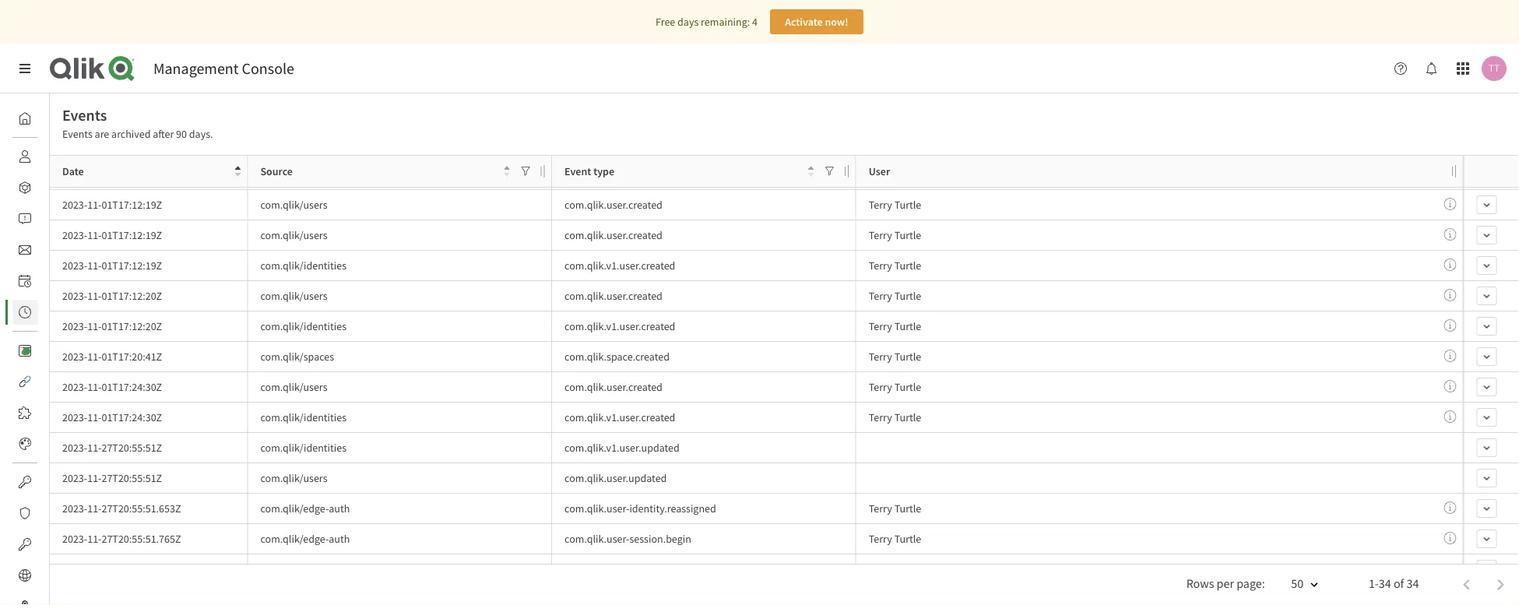 Task type: locate. For each thing, give the bounding box(es) containing it.
com.qlik.v1.user.created
[[565, 167, 676, 181], [565, 259, 676, 273], [565, 319, 676, 333], [565, 410, 676, 424]]

1 horizontal spatial 34
[[1407, 576, 1419, 592]]

2 27t20:55:51z from the top
[[102, 471, 162, 485]]

content link
[[12, 338, 87, 363]]

session.begin
[[630, 532, 691, 546]]

users
[[50, 150, 75, 164]]

com.qlik/edge- for 27t20:55:51.851z
[[260, 562, 329, 576]]

0 vertical spatial 2023-11-01t17:12:20z
[[62, 289, 162, 303]]

navigation pane element
[[0, 100, 87, 605]]

activate now! link
[[770, 9, 864, 34]]

1 com.qlik/users from the top
[[260, 198, 328, 212]]

5 2023- from the top
[[62, 289, 87, 303]]

com.qlik.user- down com.qlik.user.updated
[[565, 502, 630, 516]]

archived
[[111, 127, 151, 141]]

home link
[[12, 106, 77, 131]]

com.qlik/edge- for 27t20:55:51.765z
[[260, 532, 329, 546]]

3 2023- from the top
[[62, 228, 87, 242]]

events
[[62, 106, 107, 125], [62, 127, 93, 141], [50, 305, 80, 319]]

3 com.qlik.user- from the top
[[565, 562, 630, 576]]

2023-11-27t20:55:51z for com.qlik/users
[[62, 471, 162, 485]]

3 01t17:12:19z from the top
[[102, 228, 162, 242]]

34 left the 'of'
[[1379, 576, 1392, 592]]

2 terry from the top
[[869, 198, 892, 212]]

3 terry from the top
[[869, 228, 892, 242]]

1 terry turtle from the top
[[869, 167, 922, 181]]

2 01t17:12:19z from the top
[[102, 198, 162, 212]]

11 11- from the top
[[87, 471, 102, 485]]

free
[[656, 15, 675, 29]]

1 vertical spatial 2023-11-01t17:24:30z
[[62, 410, 162, 424]]

2023-11-27t20:55:51z
[[62, 441, 162, 455], [62, 471, 162, 485]]

1 01t17:24:30z from the top
[[102, 380, 162, 394]]

webhooks image
[[19, 600, 31, 605]]

events down home
[[62, 127, 93, 141]]

events up are
[[62, 106, 107, 125]]

com.qlik/edge-
[[260, 502, 329, 516], [260, 532, 329, 546], [260, 562, 329, 576]]

management console
[[153, 59, 294, 78]]

0 vertical spatial 2023-11-01t17:24:30z
[[62, 380, 162, 394]]

34 right the 'of'
[[1407, 576, 1419, 592]]

com.qlik.user- down com.qlik.user-session.begin
[[565, 562, 630, 576]]

2 auth from the top
[[329, 532, 350, 546]]

11 turtle from the top
[[895, 532, 922, 546]]

2023-11-01t17:24:30z
[[62, 380, 162, 394], [62, 410, 162, 424]]

com.qlik.user- for identity.impersonation
[[565, 562, 630, 576]]

4
[[752, 15, 758, 29]]

01t17:24:30z
[[102, 380, 162, 394], [102, 410, 162, 424]]

home
[[50, 111, 77, 125]]

50
[[1291, 576, 1304, 592]]

terry
[[869, 167, 892, 181], [869, 198, 892, 212], [869, 228, 892, 242], [869, 259, 892, 273], [869, 289, 892, 303], [869, 319, 892, 333], [869, 350, 892, 364], [869, 380, 892, 394], [869, 410, 892, 424], [869, 502, 892, 516], [869, 532, 892, 546]]

1 com.qlik.user- from the top
[[565, 502, 630, 516]]

0 vertical spatial events
[[62, 106, 107, 125]]

date button
[[62, 161, 241, 182]]

3 com.qlik/identities from the top
[[260, 319, 347, 333]]

2 vertical spatial com.qlik.user-
[[565, 562, 630, 576]]

com.qlik.v1.user.updated
[[565, 441, 680, 455]]

2 com.qlik.v1.user.created from the top
[[565, 259, 676, 273]]

5 com.qlik/identities from the top
[[260, 441, 347, 455]]

11 terry turtle from the top
[[869, 532, 922, 546]]

0 vertical spatial 01t17:12:20z
[[102, 289, 162, 303]]

10 turtle from the top
[[895, 502, 922, 516]]

8 2023- from the top
[[62, 380, 87, 394]]

rows per page:
[[1187, 576, 1265, 592]]

50 button
[[1273, 571, 1329, 599]]

com.qlik/edge- for 27t20:55:51.653z
[[260, 502, 329, 516]]

5 turtle from the top
[[895, 289, 922, 303]]

1 vertical spatial 01t17:24:30z
[[102, 410, 162, 424]]

event type
[[565, 164, 615, 178]]

1-
[[1369, 576, 1379, 592]]

3 terry turtle from the top
[[869, 228, 922, 242]]

1 vertical spatial com.qlik/edge-auth
[[260, 532, 350, 546]]

2023-11-01t17:12:19z
[[62, 167, 162, 181], [62, 198, 162, 212], [62, 228, 162, 242], [62, 259, 162, 273]]

2023-11-01t17:24:30z down 2023-11-01t17:20:41z
[[62, 380, 162, 394]]

2023-11-27t20:55:51.653z
[[62, 502, 181, 516]]

27t20:55:51z
[[102, 441, 162, 455], [102, 471, 162, 485]]

com.qlik/users
[[260, 198, 328, 212], [260, 228, 328, 242], [260, 289, 328, 303], [260, 380, 328, 394], [260, 471, 328, 485]]

activate now!
[[785, 15, 849, 29]]

com.qlik.user- for session.begin
[[565, 532, 630, 546]]

4 com.qlik/users from the top
[[260, 380, 328, 394]]

1 com.qlik.user.created from the top
[[565, 198, 663, 212]]

10 2023- from the top
[[62, 441, 87, 455]]

1 vertical spatial auth
[[329, 532, 350, 546]]

13 11- from the top
[[87, 532, 102, 546]]

rows
[[1187, 576, 1214, 592]]

2023-11-01t17:20:41z
[[62, 350, 162, 364]]

2 vertical spatial com.qlik/edge-
[[260, 562, 329, 576]]

27t20:55:51.653z
[[102, 502, 181, 516]]

2023-11-27t20:55:51z for com.qlik/identities
[[62, 441, 162, 455]]

4 com.qlik/identities from the top
[[260, 410, 347, 424]]

turtle
[[895, 167, 922, 181], [895, 198, 922, 212], [895, 228, 922, 242], [895, 259, 922, 273], [895, 289, 922, 303], [895, 319, 922, 333], [895, 350, 922, 364], [895, 380, 922, 394], [895, 410, 922, 424], [895, 502, 922, 516], [895, 532, 922, 546]]

01t17:12:19z
[[102, 167, 162, 181], [102, 198, 162, 212], [102, 228, 162, 242], [102, 259, 162, 273]]

11 2023- from the top
[[62, 471, 87, 485]]

1 vertical spatial 2023-11-01t17:12:20z
[[62, 319, 162, 333]]

27t20:55:51.851z
[[102, 562, 181, 576]]

page:
[[1237, 576, 1265, 592]]

event type button
[[565, 161, 814, 182]]

01t17:20:41z
[[102, 350, 162, 364]]

2 com.qlik/edge- from the top
[[260, 532, 329, 546]]

01t17:12:20z for com.qlik/users
[[102, 289, 162, 303]]

2 11- from the top
[[87, 198, 102, 212]]

1 vertical spatial com.qlik/edge-
[[260, 532, 329, 546]]

auth for 2023-11-27t20:55:51.653z
[[329, 502, 350, 516]]

0 vertical spatial com.qlik/edge-auth
[[260, 502, 350, 516]]

com.qlik.user.created
[[565, 198, 663, 212], [565, 228, 663, 242], [565, 289, 663, 303], [565, 380, 663, 394]]

1 com.qlik/edge-auth from the top
[[260, 502, 350, 516]]

2023-
[[62, 167, 87, 181], [62, 198, 87, 212], [62, 228, 87, 242], [62, 259, 87, 273], [62, 289, 87, 303], [62, 319, 87, 333], [62, 350, 87, 364], [62, 380, 87, 394], [62, 410, 87, 424], [62, 441, 87, 455], [62, 471, 87, 485], [62, 502, 87, 516], [62, 532, 87, 546], [62, 562, 87, 576]]

api keys image
[[19, 476, 31, 488]]

after
[[153, 127, 174, 141]]

terry turtle
[[869, 167, 922, 181], [869, 198, 922, 212], [869, 228, 922, 242], [869, 259, 922, 273], [869, 289, 922, 303], [869, 319, 922, 333], [869, 350, 922, 364], [869, 380, 922, 394], [869, 410, 922, 424], [869, 502, 922, 516], [869, 532, 922, 546]]

2 com.qlik/edge-auth from the top
[[260, 532, 350, 546]]

com.qlik.user.updated
[[565, 471, 667, 485]]

4 2023-11-01t17:12:19z from the top
[[62, 259, 162, 273]]

events inside navigation pane element
[[50, 305, 80, 319]]

0 vertical spatial 01t17:24:30z
[[102, 380, 162, 394]]

34
[[1379, 576, 1392, 592], [1407, 576, 1419, 592]]

3 com.qlik/edge-auth from the top
[[260, 562, 350, 576]]

90
[[176, 127, 187, 141]]

type
[[594, 164, 615, 178]]

0 vertical spatial auth
[[329, 502, 350, 516]]

27t20:55:51z for com.qlik/identities
[[102, 441, 162, 455]]

content
[[50, 343, 87, 357]]

content image
[[19, 344, 31, 357]]

events for events
[[50, 305, 80, 319]]

2 2023-11-01t17:24:30z from the top
[[62, 410, 162, 424]]

1 com.qlik/identities from the top
[[260, 167, 347, 181]]

0 vertical spatial 2023-11-27t20:55:51z
[[62, 441, 162, 455]]

2023-11-27t20:55:51.851z
[[62, 562, 181, 576]]

2 01t17:12:20z from the top
[[102, 319, 162, 333]]

1 2023-11-27t20:55:51z from the top
[[62, 441, 162, 455]]

com.qlik/identities
[[260, 167, 347, 181], [260, 259, 347, 273], [260, 319, 347, 333], [260, 410, 347, 424], [260, 441, 347, 455]]

source
[[260, 164, 293, 178]]

2 2023-11-01t17:12:20z from the top
[[62, 319, 162, 333]]

1 auth from the top
[[329, 502, 350, 516]]

2 2023-11-27t20:55:51z from the top
[[62, 471, 162, 485]]

12 11- from the top
[[87, 502, 102, 516]]

events events are archived after 90 days.
[[62, 106, 213, 141]]

console
[[242, 59, 294, 78]]

com.qlik.user-session.begin
[[565, 532, 691, 546]]

11-
[[87, 167, 102, 181], [87, 198, 102, 212], [87, 228, 102, 242], [87, 259, 102, 273], [87, 289, 102, 303], [87, 319, 102, 333], [87, 350, 102, 364], [87, 380, 102, 394], [87, 410, 102, 424], [87, 441, 102, 455], [87, 471, 102, 485], [87, 502, 102, 516], [87, 532, 102, 546], [87, 562, 102, 576]]

2 vertical spatial com.qlik/edge-auth
[[260, 562, 350, 576]]

5 terry turtle from the top
[[869, 289, 922, 303]]

1 2023-11-01t17:24:30z from the top
[[62, 380, 162, 394]]

2 2023-11-01t17:12:19z from the top
[[62, 198, 162, 212]]

new connector image
[[23, 347, 30, 355]]

source button
[[260, 161, 510, 182]]

4 01t17:12:19z from the top
[[102, 259, 162, 273]]

auth
[[329, 502, 350, 516], [329, 532, 350, 546], [329, 562, 350, 576]]

2023-11-01t17:12:20z
[[62, 289, 162, 303], [62, 319, 162, 333]]

2 com.qlik.user.created from the top
[[565, 228, 663, 242]]

5 com.qlik/users from the top
[[260, 471, 328, 485]]

3 turtle from the top
[[895, 228, 922, 242]]

1 vertical spatial 01t17:12:20z
[[102, 319, 162, 333]]

schedules image
[[19, 275, 31, 287]]

1 2023-11-01t17:12:20z from the top
[[62, 289, 162, 303]]

0 horizontal spatial 34
[[1379, 576, 1392, 592]]

2023-11-27t20:55:51.765z
[[62, 532, 181, 546]]

events up content at the left of page
[[50, 305, 80, 319]]

2 vertical spatial events
[[50, 305, 80, 319]]

2 com.qlik.user- from the top
[[565, 532, 630, 546]]

8 terry from the top
[[869, 380, 892, 394]]

2 turtle from the top
[[895, 198, 922, 212]]

01t17:12:20z
[[102, 289, 162, 303], [102, 319, 162, 333]]

1 vertical spatial com.qlik.user-
[[565, 532, 630, 546]]

1 com.qlik/edge- from the top
[[260, 502, 329, 516]]

1 vertical spatial 27t20:55:51z
[[102, 471, 162, 485]]

com.qlik.user-
[[565, 502, 630, 516], [565, 532, 630, 546], [565, 562, 630, 576]]

com.qlik.user- down com.qlik.user-identity.reassigned
[[565, 532, 630, 546]]

27t20:55:51z for com.qlik/users
[[102, 471, 162, 485]]

3 com.qlik.user.created from the top
[[565, 289, 663, 303]]

9 2023- from the top
[[62, 410, 87, 424]]

10 terry turtle from the top
[[869, 502, 922, 516]]

2 34 from the left
[[1407, 576, 1419, 592]]

terry turtle image
[[1482, 56, 1507, 81]]

0 vertical spatial com.qlik/edge-
[[260, 502, 329, 516]]

3 auth from the top
[[329, 562, 350, 576]]

2023-11-01t17:24:30z for com.qlik/identities
[[62, 410, 162, 424]]

2 vertical spatial auth
[[329, 562, 350, 576]]

0 vertical spatial 27t20:55:51z
[[102, 441, 162, 455]]

com.qlik/edge-auth
[[260, 502, 350, 516], [260, 532, 350, 546], [260, 562, 350, 576]]

0 vertical spatial com.qlik.user-
[[565, 502, 630, 516]]

events for events events are archived after 90 days.
[[62, 106, 107, 125]]

2023-11-01t17:24:30z up the themes
[[62, 410, 162, 424]]

user
[[869, 164, 890, 178]]

home image
[[19, 112, 31, 125]]

alerts image
[[19, 213, 31, 225]]

1 vertical spatial 2023-11-27t20:55:51z
[[62, 471, 162, 485]]

12 2023- from the top
[[62, 502, 87, 516]]



Task type: vqa. For each thing, say whether or not it's contained in the screenshot.


Task type: describe. For each thing, give the bounding box(es) containing it.
5 terry from the top
[[869, 289, 892, 303]]

2023-11-01t17:24:30z for com.qlik/users
[[62, 380, 162, 394]]

13 2023- from the top
[[62, 532, 87, 546]]

spaces
[[50, 181, 82, 195]]

6 turtle from the top
[[895, 319, 922, 333]]

users link
[[12, 144, 75, 169]]

web image
[[19, 569, 31, 582]]

4 turtle from the top
[[895, 259, 922, 273]]

10 terry from the top
[[869, 502, 892, 516]]

1 2023-11-01t17:12:19z from the top
[[62, 167, 162, 181]]

4 terry from the top
[[869, 259, 892, 273]]

8 terry turtle from the top
[[869, 380, 922, 394]]

8 11- from the top
[[87, 380, 102, 394]]

1 2023- from the top
[[62, 167, 87, 181]]

auth for 2023-11-27t20:55:51.765z
[[329, 532, 350, 546]]

7 terry turtle from the top
[[869, 350, 922, 364]]

days
[[678, 15, 699, 29]]

management
[[153, 59, 239, 78]]

now!
[[825, 15, 849, 29]]

01t17:24:30z for com.qlik/users
[[102, 380, 162, 394]]

oauth
[[50, 537, 78, 551]]

01t17:12:20z for com.qlik/identities
[[102, 319, 162, 333]]

oauth link
[[12, 532, 78, 557]]

01t17:24:30z for com.qlik/identities
[[102, 410, 162, 424]]

com.qlik/edge-auth for 27t20:55:51.653z
[[260, 502, 350, 516]]

identity.reassigned
[[630, 502, 716, 516]]

events image
[[19, 306, 31, 319]]

6 terry from the top
[[869, 319, 892, 333]]

days.
[[189, 127, 213, 141]]

per
[[1217, 576, 1234, 592]]

11 terry from the top
[[869, 532, 892, 546]]

7 turtle from the top
[[895, 350, 922, 364]]

1 vertical spatial events
[[62, 127, 93, 141]]

activate
[[785, 15, 823, 29]]

com.qlik.user-identity.reassigned
[[565, 502, 716, 516]]

1-34 of 34
[[1369, 576, 1419, 592]]

free days remaining: 4
[[656, 15, 758, 29]]

9 11- from the top
[[87, 410, 102, 424]]

5 11- from the top
[[87, 289, 102, 303]]

2 com.qlik/identities from the top
[[260, 259, 347, 273]]

users image
[[19, 150, 31, 163]]

are
[[95, 127, 109, 141]]

events link
[[12, 300, 80, 325]]

identity.impersonation
[[630, 562, 734, 576]]

4 2023- from the top
[[62, 259, 87, 273]]

7 11- from the top
[[87, 350, 102, 364]]

10 11- from the top
[[87, 441, 102, 455]]

date
[[62, 164, 84, 178]]

2 com.qlik/users from the top
[[260, 228, 328, 242]]

14 11- from the top
[[87, 562, 102, 576]]

2 terry turtle from the top
[[869, 198, 922, 212]]

6 terry turtle from the top
[[869, 319, 922, 333]]

7 terry from the top
[[869, 350, 892, 364]]

9 terry from the top
[[869, 410, 892, 424]]

4 com.qlik.v1.user.created from the top
[[565, 410, 676, 424]]

3 11- from the top
[[87, 228, 102, 242]]

3 com.qlik.v1.user.created from the top
[[565, 319, 676, 333]]

9 terry turtle from the top
[[869, 410, 922, 424]]

themes
[[50, 437, 86, 451]]

com.qlik/edge-auth for 27t20:55:51.765z
[[260, 532, 350, 546]]

6 2023- from the top
[[62, 319, 87, 333]]

content security policy image
[[19, 507, 31, 519]]

4 terry turtle from the top
[[869, 259, 922, 273]]

com.qlik.user- for identity.reassigned
[[565, 502, 630, 516]]

6 11- from the top
[[87, 319, 102, 333]]

alerts link
[[12, 206, 76, 231]]

27t20:55:51.765z
[[102, 532, 181, 546]]

extensions image
[[19, 407, 31, 419]]

3 2023-11-01t17:12:19z from the top
[[62, 228, 162, 242]]

3 com.qlik/users from the top
[[260, 289, 328, 303]]

com.qlik/edge-auth for 27t20:55:51.851z
[[260, 562, 350, 576]]

of
[[1394, 576, 1404, 592]]

1 terry from the top
[[869, 167, 892, 181]]

2023-11-01t17:12:20z for com.qlik/identities
[[62, 319, 162, 333]]

spaces image
[[19, 181, 31, 194]]

2023-11-01t17:12:20z for com.qlik/users
[[62, 289, 162, 303]]

event
[[565, 164, 591, 178]]

1 11- from the top
[[87, 167, 102, 181]]

4 com.qlik.user.created from the top
[[565, 380, 663, 394]]

1 com.qlik.v1.user.created from the top
[[565, 167, 676, 181]]

auth for 2023-11-27t20:55:51.851z
[[329, 562, 350, 576]]

remaining:
[[701, 15, 750, 29]]

alerts
[[50, 212, 76, 226]]

themes image
[[19, 438, 31, 450]]

2 2023- from the top
[[62, 198, 87, 212]]

themes link
[[12, 431, 86, 456]]

14 2023- from the top
[[62, 562, 87, 576]]

9 turtle from the top
[[895, 410, 922, 424]]

1 01t17:12:19z from the top
[[102, 167, 162, 181]]

7 2023- from the top
[[62, 350, 87, 364]]

1 turtle from the top
[[895, 167, 922, 181]]

com.qlik.space.created
[[565, 350, 670, 364]]

4 11- from the top
[[87, 259, 102, 273]]

oauth image
[[19, 538, 31, 551]]

subscriptions image
[[19, 244, 31, 256]]

8 turtle from the top
[[895, 380, 922, 394]]

com.qlik/spaces
[[260, 350, 334, 364]]

open sidebar menu image
[[19, 62, 31, 75]]

com.qlik.user-identity.impersonation
[[565, 562, 734, 576]]

management console element
[[153, 59, 294, 78]]

spaces link
[[12, 175, 82, 200]]

1 34 from the left
[[1379, 576, 1392, 592]]



